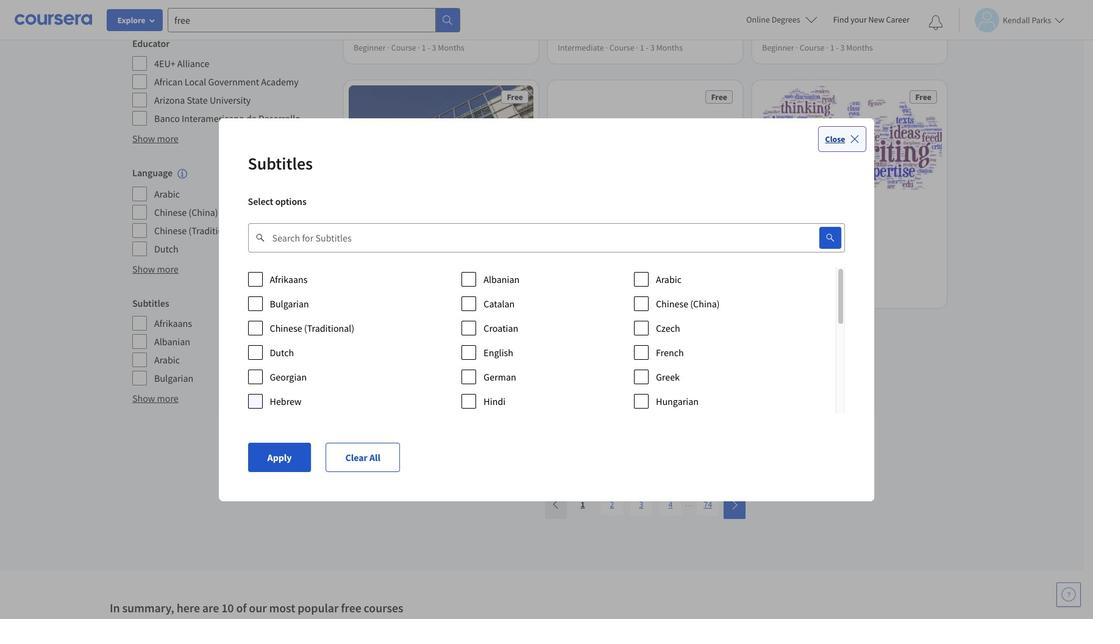 Task type: describe. For each thing, give the bounding box(es) containing it.
intermediate
[[558, 42, 604, 53]]

(traditional) inside language "group"
[[189, 225, 239, 237]]

- inside (1.1k reviews) beginner · course · 1 - 3 months
[[837, 287, 839, 298]]

de
[[246, 112, 257, 124]]

…
[[686, 498, 694, 509]]

close
[[826, 133, 846, 144]]

show more button for dutch
[[132, 262, 179, 276]]

free for free courses
[[646, 381, 662, 393]]

georgian
[[270, 371, 307, 383]]

greek
[[656, 371, 680, 383]]

74
[[704, 499, 713, 510]]

skills for english
[[763, 248, 782, 258]]

arizona state university
[[154, 94, 251, 106]]

chinese (traditional) inside 'select subtitles options' element
[[270, 322, 355, 334]]

new
[[869, 14, 885, 25]]

language
[[132, 167, 173, 179]]

educator
[[132, 37, 170, 49]]

arabic inside 'select subtitles options' element
[[656, 273, 682, 285]]

4.8 (2.7k reviews)
[[366, 28, 430, 39]]

cybersecurity
[[664, 403, 720, 415]]

4.8 beginner · course · 1 - 3 months
[[763, 28, 874, 53]]

dutch inside 'select subtitles options' element
[[270, 346, 294, 358]]

croatian
[[484, 322, 519, 334]]

prosecuting
[[372, 238, 421, 251]]

action:
[[439, 224, 468, 236]]

3 inside (1.1k reviews) beginner · course · 1 - 3 months
[[841, 287, 845, 298]]

4 link
[[660, 493, 682, 515]]

free right to
[[441, 349, 461, 364]]

international law in action: investigating and prosecuting international crimes
[[354, 224, 524, 251]]

chinese (traditional) inside language "group"
[[154, 225, 239, 237]]

afrikaans inside subtitles group
[[154, 317, 192, 330]]

state
[[187, 94, 208, 106]]

show more for dutch
[[132, 263, 179, 275]]

intelligence
[[456, 3, 497, 14]]

courses for free courses
[[664, 381, 695, 393]]

investigating
[[470, 224, 524, 236]]

10
[[222, 600, 234, 615]]

free for free courses excel
[[339, 447, 355, 459]]

4.8 for beginner
[[775, 28, 786, 39]]

free courses
[[646, 381, 695, 393]]

options
[[275, 195, 307, 207]]

searches related to free
[[339, 349, 461, 364]]

search image
[[826, 233, 836, 242]]

excel
[[391, 447, 412, 459]]

1 vertical spatial in
[[110, 600, 120, 615]]

(china) inside language "group"
[[189, 206, 218, 219]]

1 inside 4.8 beginner · course · 1 - 3 months
[[831, 42, 835, 53]]

crimes
[[479, 238, 508, 251]]

banco interamericano de desarrollo
[[154, 112, 301, 124]]

interamericano
[[182, 112, 244, 124]]

gain for indigenous canada
[[602, 248, 618, 258]]

4eu+
[[154, 57, 175, 70]]

2 vertical spatial courses
[[364, 600, 404, 615]]

indigenous canada link
[[558, 223, 733, 237]]

free cybersecurity
[[646, 403, 720, 415]]

skills you'll gain : emotional intelligence
[[354, 3, 497, 14]]

searches
[[339, 349, 386, 364]]

close button
[[821, 128, 865, 150]]

2
[[610, 499, 615, 510]]

find
[[834, 14, 849, 25]]

indigenous canada
[[558, 224, 637, 236]]

and
[[354, 238, 370, 251]]

academy
[[261, 76, 299, 88]]

free right popular
[[341, 600, 362, 615]]

Search by keyword search field
[[265, 223, 791, 252]]

albanian inside subtitles group
[[154, 336, 190, 348]]

reviews) inside (1.1k reviews) beginner · course · 1 - 3 months
[[808, 272, 838, 283]]

previous page image
[[551, 500, 561, 510]]

2 free from the left
[[712, 92, 728, 103]]

in summary, here are 10 of our most popular free courses
[[110, 600, 404, 615]]

english for english
[[484, 346, 514, 358]]

related
[[388, 349, 425, 364]]

show more button for bulgarian
[[132, 391, 179, 406]]

hindi
[[484, 395, 506, 407]]

mixed · course · 1 - 3 months
[[558, 287, 658, 298]]

albanian inside 'select subtitles options' element
[[484, 273, 520, 285]]

free courses excel
[[339, 447, 412, 459]]

english for english composition i
[[763, 224, 793, 236]]

your
[[851, 14, 867, 25]]

skills for indigenous
[[558, 248, 578, 258]]

: for english composition i
[[822, 248, 824, 258]]

summary,
[[122, 600, 174, 615]]

bulgarian inside subtitles group
[[154, 372, 194, 384]]

course for beginner · course · 1 - 3 months
[[391, 42, 416, 53]]

find your new career
[[834, 14, 910, 25]]

international law in action: investigating and prosecuting international crimes link
[[354, 223, 529, 252]]

- for beginner · course · 1 - 3 months
[[428, 42, 431, 53]]

you'll for english composition i
[[784, 248, 804, 258]]

2 link
[[601, 493, 623, 515]]

(2.7k
[[380, 28, 398, 39]]

local
[[185, 76, 206, 88]]

alliance
[[177, 57, 209, 70]]

apply button
[[248, 443, 311, 472]]

free for in
[[507, 92, 523, 103]]

hebrew
[[270, 395, 302, 407]]

find your new career link
[[828, 12, 916, 27]]

beginner inside (1.1k reviews) beginner · course · 1 - 3 months
[[763, 287, 795, 298]]

you'll for indigenous canada
[[580, 248, 600, 258]]

subtitles inside group
[[132, 297, 169, 309]]

clear
[[346, 451, 368, 463]]

are
[[202, 600, 219, 615]]

mixed
[[558, 287, 579, 298]]

4.8 for (2.7k
[[366, 28, 377, 39]]

1 for mixed · course · 1 - 3 months
[[615, 287, 619, 298]]

(traditional) inside 'select subtitles options' element
[[304, 322, 355, 334]]

arizona
[[154, 94, 185, 106]]

arabic inside language "group"
[[154, 188, 180, 200]]

free for free cybersecurity
[[646, 403, 662, 415]]

show more for banco interamericano de desarrollo
[[132, 132, 179, 145]]

of
[[236, 600, 247, 615]]



Task type: locate. For each thing, give the bounding box(es) containing it.
0 horizontal spatial afrikaans
[[154, 317, 192, 330]]

subtitles group
[[132, 296, 332, 386]]

3 inside 4.8 beginner · course · 1 - 3 months
[[841, 42, 845, 53]]

:
[[413, 3, 416, 14], [618, 248, 620, 258], [822, 248, 824, 258]]

chinese (china) inside 'select subtitles options' element
[[656, 297, 720, 310]]

free down free courses
[[646, 403, 662, 415]]

0 vertical spatial show
[[132, 132, 155, 145]]

4.8 inside 4.8 beginner · course · 1 - 3 months
[[775, 28, 786, 39]]

4.8
[[366, 28, 377, 39], [775, 28, 786, 39]]

english inside 'select subtitles options' element
[[484, 346, 514, 358]]

1 vertical spatial albanian
[[154, 336, 190, 348]]

1 vertical spatial more
[[157, 263, 179, 275]]

None search field
[[168, 8, 461, 32]]

1 vertical spatial (traditional)
[[304, 322, 355, 334]]

- for mixed · course · 1 - 3 months
[[621, 287, 624, 298]]

courses for free courses excel
[[357, 447, 389, 459]]

: left critical
[[618, 248, 620, 258]]

0 horizontal spatial english
[[484, 346, 514, 358]]

1 horizontal spatial international
[[423, 238, 477, 251]]

0 vertical spatial chinese (traditional)
[[154, 225, 239, 237]]

educator group
[[132, 36, 332, 126]]

gain down "english composition i"
[[806, 248, 822, 258]]

skills down indigenous
[[558, 248, 578, 258]]

1 horizontal spatial chinese (traditional)
[[270, 322, 355, 334]]

show more button for banco interamericano de desarrollo
[[132, 131, 179, 146]]

1 vertical spatial arabic
[[656, 273, 682, 285]]

critical
[[622, 248, 647, 258]]

(china)
[[189, 206, 218, 219], [691, 297, 720, 310]]

2 vertical spatial show
[[132, 392, 155, 405]]

more for bulgarian
[[157, 392, 179, 405]]

1 show more from the top
[[132, 132, 179, 145]]

chinese (traditional)
[[154, 225, 239, 237], [270, 322, 355, 334]]

chinese (china) down language
[[154, 206, 218, 219]]

0 vertical spatial afrikaans
[[270, 273, 308, 285]]

4eu+ alliance
[[154, 57, 209, 70]]

1 vertical spatial international
[[423, 238, 477, 251]]

0 horizontal spatial chinese (traditional)
[[154, 225, 239, 237]]

0 vertical spatial more
[[157, 132, 179, 145]]

in inside the international law in action: investigating and prosecuting international crimes
[[429, 224, 437, 236]]

1 horizontal spatial chinese (china)
[[656, 297, 720, 310]]

course inside (1.1k reviews) beginner · course · 1 - 3 months
[[800, 287, 825, 298]]

czech
[[656, 322, 681, 334]]

1 vertical spatial chinese (traditional)
[[270, 322, 355, 334]]

2 horizontal spatial free
[[916, 92, 932, 103]]

months inside (1.1k reviews) beginner · course · 1 - 3 months
[[847, 287, 874, 298]]

2 show from the top
[[132, 263, 155, 275]]

1 horizontal spatial you'll
[[580, 248, 600, 258]]

banco
[[154, 112, 180, 124]]

1 horizontal spatial skills
[[558, 248, 578, 258]]

2 horizontal spatial you'll
[[784, 248, 804, 258]]

courses
[[664, 381, 695, 393], [357, 447, 389, 459], [364, 600, 404, 615]]

1 horizontal spatial reviews)
[[808, 272, 838, 283]]

thinking
[[649, 248, 680, 258]]

0 horizontal spatial you'll
[[375, 3, 396, 14]]

our
[[249, 600, 267, 615]]

0 horizontal spatial (traditional)
[[189, 225, 239, 237]]

3 more from the top
[[157, 392, 179, 405]]

1 horizontal spatial dutch
[[270, 346, 294, 358]]

in left summary, at the left
[[110, 600, 120, 615]]

3 free from the left
[[916, 92, 932, 103]]

arabic inside subtitles group
[[154, 354, 180, 366]]

select subtitles options element
[[248, 267, 846, 413]]

beginner · course · 1 - 3 months
[[354, 42, 465, 53]]

english composition i
[[763, 224, 852, 236]]

1 free from the left
[[507, 92, 523, 103]]

: left emotional
[[413, 3, 416, 14]]

1 for intermediate · course · 1 - 3 months
[[640, 42, 645, 53]]

0 horizontal spatial reviews)
[[400, 28, 430, 39]]

international
[[354, 224, 408, 236], [423, 238, 477, 251]]

you'll up (2.7k
[[375, 3, 396, 14]]

international down action:
[[423, 238, 477, 251]]

subtitles
[[248, 152, 313, 174], [132, 297, 169, 309]]

show more button
[[132, 131, 179, 146], [132, 262, 179, 276], [132, 391, 179, 406]]

arabic
[[154, 188, 180, 200], [656, 273, 682, 285], [154, 354, 180, 366]]

2 show more from the top
[[132, 263, 179, 275]]

beginner inside 4.8 beginner · course · 1 - 3 months
[[763, 42, 795, 53]]

clear all button
[[326, 443, 400, 472]]

afrikaans inside 'select subtitles options' element
[[270, 273, 308, 285]]

course for intermediate · course · 1 - 3 months
[[610, 42, 635, 53]]

1 horizontal spatial gain
[[602, 248, 618, 258]]

you'll up (1.1k
[[784, 248, 804, 258]]

2 horizontal spatial :
[[822, 248, 824, 258]]

english composition i link
[[763, 223, 938, 237]]

english up the german
[[484, 346, 514, 358]]

french
[[656, 346, 684, 358]]

months inside 4.8 beginner · course · 1 - 3 months
[[847, 42, 874, 53]]

more
[[157, 132, 179, 145], [157, 263, 179, 275], [157, 392, 179, 405]]

2 4.8 from the left
[[775, 28, 786, 39]]

gain up "4.8 (2.7k reviews)" at left top
[[397, 3, 413, 14]]

select options
[[248, 195, 307, 207]]

3 show more button from the top
[[132, 391, 179, 406]]

3 inside page navigation 'navigation'
[[640, 499, 644, 510]]

0 horizontal spatial bulgarian
[[154, 372, 194, 384]]

0 vertical spatial (traditional)
[[189, 225, 239, 237]]

0 horizontal spatial international
[[354, 224, 408, 236]]

0 vertical spatial chinese (china)
[[154, 206, 218, 219]]

beginner
[[354, 42, 386, 53], [763, 42, 795, 53], [763, 287, 795, 298]]

albanian
[[484, 273, 520, 285], [154, 336, 190, 348]]

0 vertical spatial albanian
[[484, 273, 520, 285]]

more for dutch
[[157, 263, 179, 275]]

skills
[[354, 3, 373, 14], [558, 248, 578, 258], [763, 248, 782, 258]]

english up skills you'll gain : writing
[[763, 224, 793, 236]]

: for indigenous canada
[[618, 248, 620, 258]]

free left all
[[339, 447, 355, 459]]

chinese (china) inside language "group"
[[154, 206, 218, 219]]

popular
[[298, 600, 339, 615]]

most
[[269, 600, 295, 615]]

-
[[428, 42, 431, 53], [646, 42, 649, 53], [837, 42, 839, 53], [621, 287, 624, 298], [837, 287, 839, 298]]

show notifications image
[[929, 15, 944, 30]]

0 vertical spatial (china)
[[189, 206, 218, 219]]

chinese
[[154, 206, 187, 219], [154, 225, 187, 237], [656, 297, 689, 310], [270, 322, 302, 334]]

i
[[850, 224, 852, 236]]

gain for english composition i
[[806, 248, 822, 258]]

show
[[132, 132, 155, 145], [132, 263, 155, 275], [132, 392, 155, 405]]

1 vertical spatial chinese (china)
[[656, 297, 720, 310]]

0 horizontal spatial skills
[[354, 3, 373, 14]]

1 vertical spatial english
[[484, 346, 514, 358]]

4
[[669, 499, 673, 510]]

show for dutch
[[132, 263, 155, 275]]

more for banco interamericano de desarrollo
[[157, 132, 179, 145]]

0 horizontal spatial in
[[110, 600, 120, 615]]

clear all
[[346, 451, 381, 463]]

show for bulgarian
[[132, 392, 155, 405]]

university
[[210, 94, 251, 106]]

0 vertical spatial bulgarian
[[270, 297, 309, 310]]

show more for bulgarian
[[132, 392, 179, 405]]

show more
[[132, 132, 179, 145], [132, 263, 179, 275], [132, 392, 179, 405]]

free up hungarian
[[646, 381, 662, 393]]

2 vertical spatial show more button
[[132, 391, 179, 406]]

0 horizontal spatial (china)
[[189, 206, 218, 219]]

0 horizontal spatial :
[[413, 3, 416, 14]]

language group
[[132, 165, 332, 257]]

composition
[[795, 224, 848, 236]]

1 vertical spatial subtitles
[[132, 297, 169, 309]]

reviews) up beginner · course · 1 - 3 months
[[400, 28, 430, 39]]

1 vertical spatial dutch
[[270, 346, 294, 358]]

free
[[507, 92, 523, 103], [712, 92, 728, 103], [916, 92, 932, 103]]

1 vertical spatial (china)
[[691, 297, 720, 310]]

subtitles inside dialog
[[248, 152, 313, 174]]

1 horizontal spatial free
[[712, 92, 728, 103]]

canada
[[606, 224, 637, 236]]

1 horizontal spatial (traditional)
[[304, 322, 355, 334]]

1 vertical spatial afrikaans
[[154, 317, 192, 330]]

dutch
[[154, 243, 179, 255], [270, 346, 294, 358]]

(traditional)
[[189, 225, 239, 237], [304, 322, 355, 334]]

0 horizontal spatial 4.8
[[366, 28, 377, 39]]

0 vertical spatial courses
[[664, 381, 695, 393]]

3 show from the top
[[132, 392, 155, 405]]

free for i
[[916, 92, 932, 103]]

hungarian
[[656, 395, 699, 407]]

3
[[432, 42, 436, 53], [651, 42, 655, 53], [841, 42, 845, 53], [625, 287, 630, 298], [841, 287, 845, 298], [640, 499, 644, 510]]

1 4.8 from the left
[[366, 28, 377, 39]]

·
[[388, 42, 390, 53], [418, 42, 420, 53], [606, 42, 608, 53], [637, 42, 639, 53], [796, 42, 798, 53], [827, 42, 829, 53], [581, 287, 583, 298], [611, 287, 613, 298], [796, 287, 798, 298], [827, 287, 829, 298]]

page navigation navigation
[[544, 490, 747, 519]]

1 for beginner · course · 1 - 3 months
[[422, 42, 426, 53]]

: left writing at right top
[[822, 248, 824, 258]]

3 link
[[631, 493, 653, 515]]

emotional
[[417, 3, 454, 14]]

0 horizontal spatial dutch
[[154, 243, 179, 255]]

in right law
[[429, 224, 437, 236]]

1 horizontal spatial albanian
[[484, 273, 520, 285]]

0 vertical spatial reviews)
[[400, 28, 430, 39]]

months for intermediate · course · 1 - 3 months
[[657, 42, 683, 53]]

course for mixed · course · 1 - 3 months
[[585, 287, 610, 298]]

catalan
[[484, 297, 515, 310]]

course inside 4.8 beginner · course · 1 - 3 months
[[800, 42, 825, 53]]

1 vertical spatial show more
[[132, 263, 179, 275]]

0 vertical spatial show more button
[[132, 131, 179, 146]]

gain left critical
[[602, 248, 618, 258]]

you'll down indigenous canada
[[580, 248, 600, 258]]

1 vertical spatial courses
[[357, 447, 389, 459]]

74 link
[[697, 493, 719, 515]]

- for intermediate · course · 1 - 3 months
[[646, 42, 649, 53]]

intermediate · course · 1 - 3 months
[[558, 42, 683, 53]]

3 show more from the top
[[132, 392, 179, 405]]

1 vertical spatial bulgarian
[[154, 372, 194, 384]]

reviews) right (1.1k
[[808, 272, 838, 283]]

1 horizontal spatial 4.8
[[775, 28, 786, 39]]

0 vertical spatial english
[[763, 224, 793, 236]]

indigenous
[[558, 224, 604, 236]]

months
[[438, 42, 465, 53], [657, 42, 683, 53], [847, 42, 874, 53], [631, 287, 658, 298], [847, 287, 874, 298]]

chinese (china) up czech
[[656, 297, 720, 310]]

help center image
[[1062, 587, 1077, 602]]

1 horizontal spatial english
[[763, 224, 793, 236]]

to
[[428, 349, 438, 364]]

2 horizontal spatial gain
[[806, 248, 822, 258]]

0 vertical spatial subtitles
[[248, 152, 313, 174]]

1 horizontal spatial (china)
[[691, 297, 720, 310]]

law
[[410, 224, 427, 236]]

skills down "english composition i"
[[763, 248, 782, 258]]

apply
[[268, 451, 292, 463]]

1 horizontal spatial in
[[429, 224, 437, 236]]

1 inside (1.1k reviews) beginner · course · 1 - 3 months
[[831, 287, 835, 298]]

skills you'll gain : writing
[[763, 248, 852, 258]]

0 horizontal spatial subtitles
[[132, 297, 169, 309]]

1 show more button from the top
[[132, 131, 179, 146]]

desarrollo
[[259, 112, 301, 124]]

international up 'prosecuting'
[[354, 224, 408, 236]]

2 vertical spatial arabic
[[154, 354, 180, 366]]

next page image
[[730, 500, 740, 510]]

0 vertical spatial in
[[429, 224, 437, 236]]

career
[[887, 14, 910, 25]]

african
[[154, 76, 183, 88]]

here
[[177, 600, 200, 615]]

1 more from the top
[[157, 132, 179, 145]]

african local government academy
[[154, 76, 299, 88]]

bulgarian
[[270, 297, 309, 310], [154, 372, 194, 384]]

chinese (china)
[[154, 206, 218, 219], [656, 297, 720, 310]]

show for banco interamericano de desarrollo
[[132, 132, 155, 145]]

select
[[248, 195, 273, 207]]

months for mixed · course · 1 - 3 months
[[631, 287, 658, 298]]

1 horizontal spatial bulgarian
[[270, 297, 309, 310]]

- inside 4.8 beginner · course · 1 - 3 months
[[837, 42, 839, 53]]

0 vertical spatial international
[[354, 224, 408, 236]]

1 vertical spatial show
[[132, 263, 155, 275]]

1 horizontal spatial subtitles
[[248, 152, 313, 174]]

writing
[[826, 248, 852, 258]]

(1.1k reviews) beginner · course · 1 - 3 months
[[763, 272, 874, 298]]

0 horizontal spatial free
[[507, 92, 523, 103]]

subtitles dialog
[[219, 118, 875, 501]]

0 horizontal spatial gain
[[397, 3, 413, 14]]

2 show more button from the top
[[132, 262, 179, 276]]

1 horizontal spatial :
[[618, 248, 620, 258]]

2 vertical spatial show more
[[132, 392, 179, 405]]

1 vertical spatial reviews)
[[808, 272, 838, 283]]

0 vertical spatial show more
[[132, 132, 179, 145]]

skills you'll gain : critical thinking
[[558, 248, 680, 258]]

(china) inside 'select subtitles options' element
[[691, 297, 720, 310]]

0 vertical spatial arabic
[[154, 188, 180, 200]]

1 horizontal spatial afrikaans
[[270, 273, 308, 285]]

2 vertical spatial more
[[157, 392, 179, 405]]

0 horizontal spatial chinese (china)
[[154, 206, 218, 219]]

2 horizontal spatial skills
[[763, 248, 782, 258]]

dutch inside language "group"
[[154, 243, 179, 255]]

bulgarian inside 'select subtitles options' element
[[270, 297, 309, 310]]

coursera image
[[15, 10, 92, 29]]

0 vertical spatial dutch
[[154, 243, 179, 255]]

1
[[422, 42, 426, 53], [640, 42, 645, 53], [831, 42, 835, 53], [615, 287, 619, 298], [831, 287, 835, 298]]

1 show from the top
[[132, 132, 155, 145]]

2 more from the top
[[157, 263, 179, 275]]

0 horizontal spatial albanian
[[154, 336, 190, 348]]

1 vertical spatial show more button
[[132, 262, 179, 276]]

(1.1k
[[789, 272, 807, 283]]

free
[[441, 349, 461, 364], [646, 381, 662, 393], [646, 403, 662, 415], [339, 447, 355, 459], [341, 600, 362, 615]]

months for beginner · course · 1 - 3 months
[[438, 42, 465, 53]]

skills up "4.8 (2.7k reviews)" at left top
[[354, 3, 373, 14]]



Task type: vqa. For each thing, say whether or not it's contained in the screenshot.


